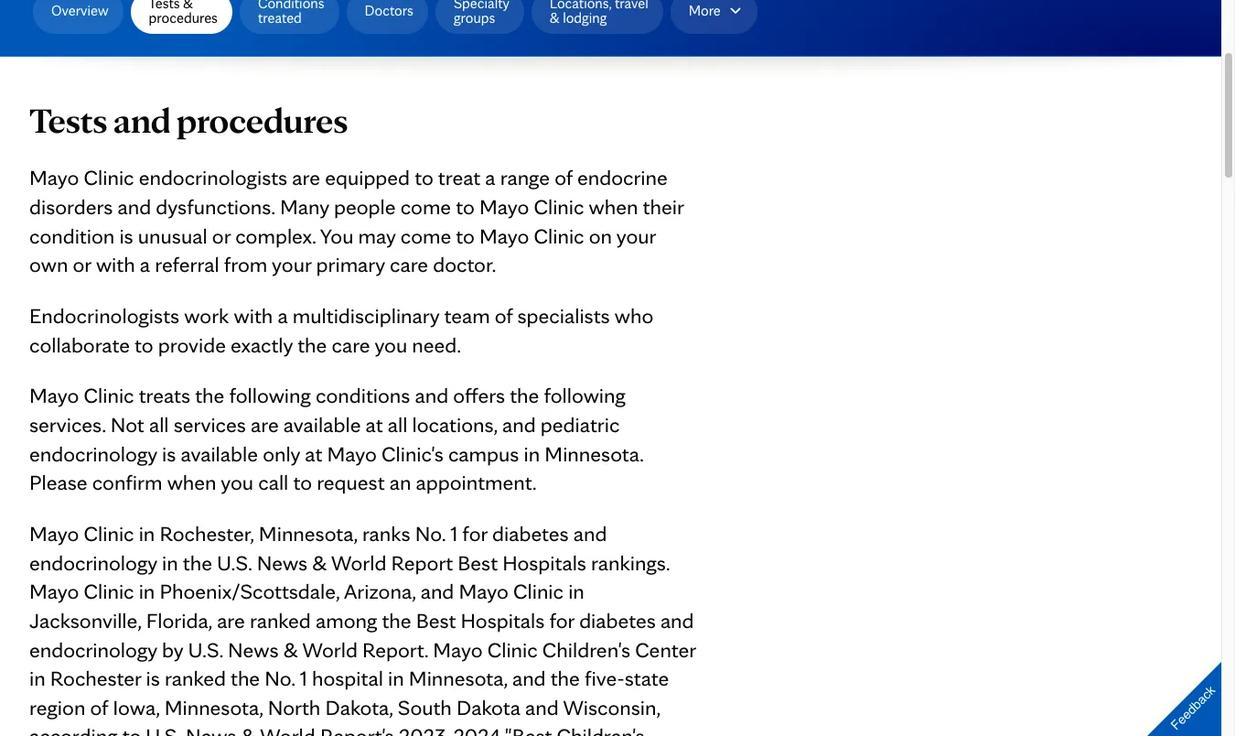 Task type: locate. For each thing, give the bounding box(es) containing it.
are up many
[[292, 164, 320, 191]]

1 horizontal spatial at
[[366, 411, 383, 438]]

of
[[555, 164, 573, 191], [495, 302, 513, 329], [90, 694, 108, 720]]

0 vertical spatial or
[[212, 222, 231, 249]]

3 endocrinology from the top
[[29, 636, 157, 662]]

2 vertical spatial is
[[146, 665, 160, 691]]

clinic up jacksonville,
[[84, 578, 134, 604]]

1 vertical spatial or
[[73, 251, 91, 278]]

1 vertical spatial minnesota,
[[409, 665, 508, 691]]

u.s. right by
[[188, 636, 223, 662]]

&
[[550, 9, 560, 27], [312, 549, 327, 575], [284, 636, 298, 662], [241, 723, 256, 736]]

when down endocrine
[[589, 193, 639, 220]]

endocrinologists
[[139, 164, 288, 191]]

groups menu item
[[432, 0, 528, 41]]

world down north
[[260, 723, 316, 736]]

when
[[589, 193, 639, 220], [167, 469, 217, 496]]

procedures
[[149, 9, 218, 27], [177, 98, 348, 141]]

clinic up not
[[84, 382, 134, 409]]

wisconsin,
[[563, 694, 661, 720]]

to inside endocrinologists work with a multidisciplinary team of specialists who collaborate to provide exactly the care you need.
[[135, 331, 153, 358]]

lodging
[[563, 9, 607, 27]]

all up clinic's
[[388, 411, 408, 438]]

your
[[617, 222, 656, 249], [272, 251, 312, 278]]

come down treat
[[401, 193, 451, 220]]

in up region
[[29, 665, 45, 691]]

feedback button
[[1133, 647, 1236, 736]]

is inside mayo clinic treats the following conditions and offers the following services. not all services are available at all locations, and pediatric endocrinology is available only at mayo clinic's campus in minnesota. please confirm when you call to request an appointment.
[[162, 440, 176, 467]]

2 horizontal spatial is
[[162, 440, 176, 467]]

complex.
[[235, 222, 316, 249]]

your down complex.
[[272, 251, 312, 278]]

are up only
[[251, 411, 279, 438]]

call
[[258, 469, 289, 496]]

available
[[284, 411, 361, 438], [181, 440, 258, 467]]

0 vertical spatial with
[[96, 251, 135, 278]]

to left the provide
[[135, 331, 153, 358]]

world down among
[[302, 636, 358, 662]]

1 horizontal spatial ranked
[[250, 607, 311, 633]]

"best
[[505, 723, 552, 736]]

1 vertical spatial you
[[221, 469, 254, 496]]

by
[[162, 636, 183, 662]]

in right campus on the left of page
[[524, 440, 540, 467]]

no. up report
[[415, 520, 446, 546]]

and up locations,
[[415, 382, 449, 409]]

hospitals left "rankings."
[[503, 549, 587, 575]]

0 vertical spatial 1
[[451, 520, 458, 546]]

1 vertical spatial come
[[401, 222, 452, 249]]

you
[[375, 331, 408, 358], [221, 469, 254, 496]]

0 horizontal spatial care
[[332, 331, 370, 358]]

world
[[331, 549, 387, 575], [302, 636, 358, 662], [260, 723, 316, 736]]

1 horizontal spatial is
[[146, 665, 160, 691]]

2 vertical spatial world
[[260, 723, 316, 736]]

overview menu item
[[29, 0, 127, 41]]

1 vertical spatial u.s.
[[188, 636, 223, 662]]

2 horizontal spatial are
[[292, 164, 320, 191]]

the up report. at the bottom of page
[[382, 607, 412, 633]]

1 vertical spatial best
[[416, 607, 456, 633]]

0 horizontal spatial are
[[217, 607, 245, 633]]

1 vertical spatial at
[[305, 440, 323, 467]]

mayo
[[29, 164, 79, 191], [480, 193, 529, 220], [480, 222, 530, 249], [29, 382, 79, 409], [327, 440, 377, 467], [29, 520, 79, 546], [29, 578, 79, 604], [459, 578, 509, 604], [433, 636, 483, 662]]

or down condition
[[73, 251, 91, 278]]

ranked down by
[[165, 665, 226, 691]]

0 vertical spatial at
[[366, 411, 383, 438]]

of down rochester
[[90, 694, 108, 720]]

ranked down phoenix/scottsdale, at the bottom of page
[[250, 607, 311, 633]]

endocrinology up rochester
[[29, 636, 157, 662]]

when up rochester,
[[167, 469, 217, 496]]

of right team
[[495, 302, 513, 329]]

best up report. at the bottom of page
[[416, 607, 456, 633]]

0 horizontal spatial when
[[167, 469, 217, 496]]

1 horizontal spatial all
[[388, 411, 408, 438]]

minnesota, up dakota
[[409, 665, 508, 691]]

clinic's
[[382, 440, 444, 467]]

and up unusual
[[118, 193, 151, 220]]

in
[[524, 440, 540, 467], [139, 520, 155, 546], [162, 549, 178, 575], [139, 578, 155, 604], [569, 578, 585, 604], [29, 665, 45, 691], [388, 665, 404, 691]]

0 horizontal spatial of
[[90, 694, 108, 720]]

1 horizontal spatial of
[[495, 302, 513, 329]]

menu bar
[[7, 0, 762, 41]]

are
[[292, 164, 320, 191], [251, 411, 279, 438], [217, 607, 245, 633]]

you left call
[[221, 469, 254, 496]]

0 horizontal spatial no.
[[265, 665, 295, 691]]

of inside mayo clinic endocrinologists are equipped to treat a range of endocrine disorders and dysfunctions. many people come to mayo clinic when their condition is unusual or complex. you may come to mayo clinic on your own or with a referral from your primary care doctor.
[[555, 164, 573, 191]]

endocrinologists
[[29, 302, 180, 329]]

tests
[[29, 98, 108, 141]]

2 vertical spatial of
[[90, 694, 108, 720]]

offers
[[454, 382, 505, 409]]

at down conditions
[[366, 411, 383, 438]]

of right range
[[555, 164, 573, 191]]

1 vertical spatial no.
[[265, 665, 295, 691]]

2 vertical spatial u.s.
[[146, 723, 181, 736]]

a right treat
[[486, 164, 496, 191]]

0 horizontal spatial with
[[96, 251, 135, 278]]

available down services
[[181, 440, 258, 467]]

1 vertical spatial is
[[162, 440, 176, 467]]

1 vertical spatial endocrinology
[[29, 549, 157, 575]]

1 vertical spatial of
[[495, 302, 513, 329]]

is down services
[[162, 440, 176, 467]]

0 horizontal spatial at
[[305, 440, 323, 467]]

doctors menu item
[[343, 0, 432, 41]]

2023-
[[399, 723, 454, 736]]

endocrinology up jacksonville,
[[29, 549, 157, 575]]

you
[[320, 222, 354, 249]]

with up the endocrinologists
[[96, 251, 135, 278]]

0 vertical spatial come
[[401, 193, 451, 220]]

0 horizontal spatial your
[[272, 251, 312, 278]]

your right 'on'
[[617, 222, 656, 249]]

1 vertical spatial care
[[332, 331, 370, 358]]

rochester
[[50, 665, 141, 691]]

1 vertical spatial available
[[181, 440, 258, 467]]

1 endocrinology from the top
[[29, 440, 157, 467]]

1 vertical spatial when
[[167, 469, 217, 496]]

0 horizontal spatial you
[[221, 469, 254, 496]]

0 vertical spatial u.s.
[[217, 549, 252, 575]]

and up "rankings."
[[574, 520, 607, 546]]

feedback
[[1169, 683, 1219, 733]]

0 horizontal spatial is
[[119, 222, 133, 249]]

0 horizontal spatial a
[[140, 251, 150, 278]]

1 come from the top
[[401, 193, 451, 220]]

come up doctor.
[[401, 222, 452, 249]]

following up pediatric
[[544, 382, 626, 409]]

1 horizontal spatial care
[[390, 251, 429, 278]]

following down exactly
[[229, 382, 311, 409]]

2024
[[454, 723, 501, 736]]

you down the multidisciplinary
[[375, 331, 408, 358]]

with up exactly
[[234, 302, 273, 329]]

diabetes down appointment.
[[493, 520, 569, 546]]

0 vertical spatial is
[[119, 222, 133, 249]]

you inside mayo clinic treats the following conditions and offers the following services. not all services are available at all locations, and pediatric endocrinology is available only at mayo clinic's campus in minnesota. please confirm when you call to request an appointment.
[[221, 469, 254, 496]]

when inside mayo clinic treats the following conditions and offers the following services. not all services are available at all locations, and pediatric endocrinology is available only at mayo clinic's campus in minnesota. please confirm when you call to request an appointment.
[[167, 469, 217, 496]]

0 vertical spatial when
[[589, 193, 639, 220]]

the down phoenix/scottsdale, at the bottom of page
[[231, 665, 260, 691]]

a down unusual
[[140, 251, 150, 278]]

2 endocrinology from the top
[[29, 549, 157, 575]]

rochester,
[[160, 520, 254, 546]]

come
[[401, 193, 451, 220], [401, 222, 452, 249]]

1 horizontal spatial you
[[375, 331, 408, 358]]

minnesota, down by
[[164, 694, 263, 720]]

confirm
[[92, 469, 163, 496]]

state
[[625, 665, 669, 691]]

not
[[111, 411, 144, 438]]

florida,
[[146, 607, 212, 633]]

no. up north
[[265, 665, 295, 691]]

1
[[451, 520, 458, 546], [300, 665, 307, 691]]

1 vertical spatial are
[[251, 411, 279, 438]]

multidisciplinary
[[293, 302, 440, 329]]

care inside endocrinologists work with a multidisciplinary team of specialists who collaborate to provide exactly the care you need.
[[332, 331, 370, 358]]

0 vertical spatial your
[[617, 222, 656, 249]]

to left treat
[[415, 164, 434, 191]]

to down iowa,
[[122, 723, 141, 736]]

1 up north
[[300, 665, 307, 691]]

overview link
[[33, 0, 123, 34]]

and down report
[[421, 578, 454, 604]]

the down rochester,
[[183, 549, 212, 575]]

in up children's
[[569, 578, 585, 604]]

and right the 'tests'
[[113, 98, 171, 141]]

are down phoenix/scottsdale, at the bottom of page
[[217, 607, 245, 633]]

to inside mayo clinic treats the following conditions and offers the following services. not all services are available at all locations, and pediatric endocrinology is available only at mayo clinic's campus in minnesota. please confirm when you call to request an appointment.
[[293, 469, 312, 496]]

1 vertical spatial world
[[302, 636, 358, 662]]

0 vertical spatial a
[[486, 164, 496, 191]]

when inside mayo clinic endocrinologists are equipped to treat a range of endocrine disorders and dysfunctions. many people come to mayo clinic when their condition is unusual or complex. you may come to mayo clinic on your own or with a referral from your primary care doctor.
[[589, 193, 639, 220]]

a up exactly
[[278, 302, 288, 329]]

care
[[390, 251, 429, 278], [332, 331, 370, 358]]

is up iowa,
[[146, 665, 160, 691]]

diabetes up children's
[[580, 607, 656, 633]]

2 horizontal spatial of
[[555, 164, 573, 191]]

minnesota,
[[259, 520, 358, 546], [409, 665, 508, 691], [164, 694, 263, 720]]

or down dysfunctions.
[[212, 222, 231, 249]]

1 horizontal spatial following
[[544, 382, 626, 409]]

ranked
[[250, 607, 311, 633], [165, 665, 226, 691]]

with
[[96, 251, 135, 278], [234, 302, 273, 329]]

all down treats
[[149, 411, 169, 438]]

0 horizontal spatial all
[[149, 411, 169, 438]]

clinic
[[84, 164, 134, 191], [534, 193, 585, 220], [534, 222, 585, 249], [84, 382, 134, 409], [84, 520, 134, 546], [84, 578, 134, 604], [514, 578, 564, 604], [488, 636, 538, 662]]

1 horizontal spatial when
[[589, 193, 639, 220]]

hospitals up dakota
[[461, 607, 545, 633]]

1 vertical spatial for
[[550, 607, 575, 633]]

u.s. up phoenix/scottsdale, at the bottom of page
[[217, 549, 252, 575]]

2 following from the left
[[544, 382, 626, 409]]

0 vertical spatial you
[[375, 331, 408, 358]]

1 horizontal spatial a
[[278, 302, 288, 329]]

2 vertical spatial a
[[278, 302, 288, 329]]

1 vertical spatial 1
[[300, 665, 307, 691]]

children's
[[543, 636, 631, 662]]

0 vertical spatial ranked
[[250, 607, 311, 633]]

1 horizontal spatial your
[[617, 222, 656, 249]]

1 vertical spatial ranked
[[165, 665, 226, 691]]

and up "best
[[526, 694, 559, 720]]

all
[[149, 411, 169, 438], [388, 411, 408, 438]]

many
[[280, 193, 329, 220]]

diabetes
[[493, 520, 569, 546], [580, 607, 656, 633]]

minnesota, down call
[[259, 520, 358, 546]]

and
[[113, 98, 171, 141], [118, 193, 151, 220], [415, 382, 449, 409], [503, 411, 536, 438], [574, 520, 607, 546], [421, 578, 454, 604], [661, 607, 694, 633], [513, 665, 546, 691], [526, 694, 559, 720]]

1 horizontal spatial are
[[251, 411, 279, 438]]

phoenix/scottsdale,
[[160, 578, 340, 604]]

endocrine
[[578, 164, 668, 191]]

& lodging
[[550, 9, 607, 27]]

for
[[463, 520, 488, 546], [550, 607, 575, 633]]

0 vertical spatial procedures
[[149, 9, 218, 27]]

of inside endocrinologists work with a multidisciplinary team of specialists who collaborate to provide exactly the care you need.
[[495, 302, 513, 329]]

following
[[229, 382, 311, 409], [544, 382, 626, 409]]

a inside endocrinologists work with a multidisciplinary team of specialists who collaborate to provide exactly the care you need.
[[278, 302, 288, 329]]

is left unusual
[[119, 222, 133, 249]]

an
[[390, 469, 411, 496]]

u.s. down iowa,
[[146, 723, 181, 736]]

news
[[257, 549, 308, 575], [228, 636, 279, 662], [186, 723, 237, 736]]

1 horizontal spatial for
[[550, 607, 575, 633]]

to
[[415, 164, 434, 191], [456, 193, 475, 220], [456, 222, 475, 249], [135, 331, 153, 358], [293, 469, 312, 496], [122, 723, 141, 736]]

2 vertical spatial are
[[217, 607, 245, 633]]

at right only
[[305, 440, 323, 467]]

0 vertical spatial of
[[555, 164, 573, 191]]

in down 'confirm'
[[139, 520, 155, 546]]

1 vertical spatial with
[[234, 302, 273, 329]]

0 horizontal spatial following
[[229, 382, 311, 409]]

for down appointment.
[[463, 520, 488, 546]]

0 horizontal spatial or
[[73, 251, 91, 278]]

no.
[[415, 520, 446, 546], [265, 665, 295, 691]]

0 vertical spatial best
[[458, 549, 498, 575]]

procedures inside 'link'
[[149, 9, 218, 27]]

according
[[29, 723, 118, 736]]

best right report
[[458, 549, 498, 575]]

endocrinology down services.
[[29, 440, 157, 467]]

at
[[366, 411, 383, 438], [305, 440, 323, 467]]

0 vertical spatial world
[[331, 549, 387, 575]]

1 horizontal spatial diabetes
[[580, 607, 656, 633]]

2 vertical spatial endocrinology
[[29, 636, 157, 662]]

clinic left 'on'
[[534, 222, 585, 249]]

rankings.
[[591, 549, 670, 575]]

world up "arizona,"
[[331, 549, 387, 575]]

0 vertical spatial hospitals
[[503, 549, 587, 575]]

0 vertical spatial endocrinology
[[29, 440, 157, 467]]

and up dakota
[[513, 665, 546, 691]]

people
[[334, 193, 396, 220]]

to right call
[[293, 469, 312, 496]]

care down may
[[390, 251, 429, 278]]

the right exactly
[[298, 331, 327, 358]]

available up only
[[284, 411, 361, 438]]

ranks
[[362, 520, 411, 546]]

referral
[[155, 251, 219, 278]]

with inside mayo clinic endocrinologists are equipped to treat a range of endocrine disorders and dysfunctions. many people come to mayo clinic when their condition is unusual or complex. you may come to mayo clinic on your own or with a referral from your primary care doctor.
[[96, 251, 135, 278]]

care down the multidisciplinary
[[332, 331, 370, 358]]

1 horizontal spatial with
[[234, 302, 273, 329]]

1 horizontal spatial available
[[284, 411, 361, 438]]

0 horizontal spatial ranked
[[165, 665, 226, 691]]

1 up report
[[451, 520, 458, 546]]

1 vertical spatial diabetes
[[580, 607, 656, 633]]

0 horizontal spatial for
[[463, 520, 488, 546]]

0 horizontal spatial diabetes
[[493, 520, 569, 546]]

1 vertical spatial news
[[228, 636, 279, 662]]

for up children's
[[550, 607, 575, 633]]

1 horizontal spatial or
[[212, 222, 231, 249]]

the right offers
[[510, 382, 540, 409]]

0 vertical spatial available
[[284, 411, 361, 438]]

1 vertical spatial a
[[140, 251, 150, 278]]

to down treat
[[456, 193, 475, 220]]

is inside "mayo clinic in rochester, minnesota, ranks no. 1 for diabetes and endocrinology in the u.s. news & world report best hospitals rankings. mayo clinic in phoenix/scottsdale, arizona, and mayo clinic in jacksonville, florida, are ranked among the best hospitals for diabetes and endocrinology by u.s. news & world report. mayo clinic children's center in rochester is ranked the no. 1 hospital in minnesota, and the five-state region of iowa, minnesota, north dakota, south dakota and wisconsin, according to u.s. news & world report's 2023-2024 "best chi"
[[146, 665, 160, 691]]



Task type: vqa. For each thing, say whether or not it's contained in the screenshot.
rightmost with
yes



Task type: describe. For each thing, give the bounding box(es) containing it.
dakota
[[457, 694, 521, 720]]

in up florida,
[[139, 578, 155, 604]]

2 vertical spatial minnesota,
[[164, 694, 263, 720]]

report.
[[363, 636, 429, 662]]

treated link
[[240, 0, 339, 34]]

collaborate
[[29, 331, 130, 358]]

1 vertical spatial hospitals
[[461, 607, 545, 633]]

report
[[391, 549, 453, 575]]

pediatric
[[541, 411, 620, 438]]

are inside mayo clinic endocrinologists are equipped to treat a range of endocrine disorders and dysfunctions. many people come to mayo clinic when their condition is unusual or complex. you may come to mayo clinic on your own or with a referral from your primary care doctor.
[[292, 164, 320, 191]]

services.
[[29, 411, 106, 438]]

condition
[[29, 222, 115, 249]]

jacksonville,
[[29, 607, 142, 633]]

doctor.
[[433, 251, 497, 278]]

clinic down 'confirm'
[[84, 520, 134, 546]]

are inside mayo clinic treats the following conditions and offers the following services. not all services are available at all locations, and pediatric endocrinology is available only at mayo clinic's campus in minnesota. please confirm when you call to request an appointment.
[[251, 411, 279, 438]]

equipped
[[325, 164, 410, 191]]

2 all from the left
[[388, 411, 408, 438]]

overview
[[51, 2, 109, 19]]

& lodging menu item
[[528, 0, 667, 41]]

clinic up children's
[[514, 578, 564, 604]]

0 horizontal spatial 1
[[300, 665, 307, 691]]

0 horizontal spatial available
[[181, 440, 258, 467]]

on
[[589, 222, 612, 249]]

the down children's
[[551, 665, 580, 691]]

& lodging link
[[532, 0, 663, 34]]

in down rochester,
[[162, 549, 178, 575]]

1 following from the left
[[229, 382, 311, 409]]

hospital
[[312, 665, 383, 691]]

0 vertical spatial diabetes
[[493, 520, 569, 546]]

the up services
[[195, 382, 225, 409]]

locations,
[[412, 411, 498, 438]]

treated
[[258, 9, 302, 27]]

clinic down range
[[534, 193, 585, 220]]

the inside endocrinologists work with a multidisciplinary team of specialists who collaborate to provide exactly the care you need.
[[298, 331, 327, 358]]

more button
[[671, 0, 758, 34]]

2 vertical spatial news
[[186, 723, 237, 736]]

work
[[184, 302, 229, 329]]

who
[[615, 302, 654, 329]]

provide
[[158, 331, 226, 358]]

treated menu item
[[236, 0, 343, 41]]

0 vertical spatial for
[[463, 520, 488, 546]]

appointment.
[[416, 469, 537, 496]]

2 come from the top
[[401, 222, 452, 249]]

only
[[263, 440, 300, 467]]

0 vertical spatial minnesota,
[[259, 520, 358, 546]]

in inside mayo clinic treats the following conditions and offers the following services. not all services are available at all locations, and pediatric endocrinology is available only at mayo clinic's campus in minnesota. please confirm when you call to request an appointment.
[[524, 440, 540, 467]]

conditions
[[316, 382, 411, 409]]

tests and procedures
[[29, 98, 348, 141]]

doctors
[[365, 2, 414, 19]]

dakota,
[[325, 694, 393, 720]]

mayo clinic treats the following conditions and offers the following services. not all services are available at all locations, and pediatric endocrinology is available only at mayo clinic's campus in minnesota. please confirm when you call to request an appointment.
[[29, 382, 644, 496]]

among
[[316, 607, 378, 633]]

treat
[[438, 164, 481, 191]]

you inside endocrinologists work with a multidisciplinary team of specialists who collaborate to provide exactly the care you need.
[[375, 331, 408, 358]]

procedures link
[[131, 0, 233, 34]]

may
[[359, 222, 396, 249]]

arizona,
[[344, 578, 416, 604]]

iowa,
[[113, 694, 160, 720]]

& inside menu item
[[550, 9, 560, 27]]

1 horizontal spatial no.
[[415, 520, 446, 546]]

groups link
[[436, 0, 524, 34]]

please
[[29, 469, 87, 496]]

primary
[[316, 251, 385, 278]]

exactly
[[231, 331, 293, 358]]

their
[[643, 193, 684, 220]]

minnesota.
[[545, 440, 644, 467]]

report's
[[320, 723, 394, 736]]

and up center
[[661, 607, 694, 633]]

1 vertical spatial your
[[272, 251, 312, 278]]

are inside "mayo clinic in rochester, minnesota, ranks no. 1 for diabetes and endocrinology in the u.s. news & world report best hospitals rankings. mayo clinic in phoenix/scottsdale, arizona, and mayo clinic in jacksonville, florida, are ranked among the best hospitals for diabetes and endocrinology by u.s. news & world report. mayo clinic children's center in rochester is ranked the no. 1 hospital in minnesota, and the five-state region of iowa, minnesota, north dakota, south dakota and wisconsin, according to u.s. news & world report's 2023-2024 "best chi"
[[217, 607, 245, 633]]

mayo clinic in rochester, minnesota, ranks no. 1 for diabetes and endocrinology in the u.s. news & world report best hospitals rankings. mayo clinic in phoenix/scottsdale, arizona, and mayo clinic in jacksonville, florida, are ranked among the best hospitals for diabetes and endocrinology by u.s. news & world report. mayo clinic children's center in rochester is ranked the no. 1 hospital in minnesota, and the five-state region of iowa, minnesota, north dakota, south dakota and wisconsin, according to u.s. news & world report's 2023-2024 "best chi
[[29, 520, 696, 736]]

five-
[[585, 665, 625, 691]]

2 horizontal spatial a
[[486, 164, 496, 191]]

center
[[636, 636, 696, 662]]

own
[[29, 251, 68, 278]]

to up doctor.
[[456, 222, 475, 249]]

is inside mayo clinic endocrinologists are equipped to treat a range of endocrine disorders and dysfunctions. many people come to mayo clinic when their condition is unusual or complex. you may come to mayo clinic on your own or with a referral from your primary care doctor.
[[119, 222, 133, 249]]

and inside mayo clinic endocrinologists are equipped to treat a range of endocrine disorders and dysfunctions. many people come to mayo clinic when their condition is unusual or complex. you may come to mayo clinic on your own or with a referral from your primary care doctor.
[[118, 193, 151, 220]]

more
[[689, 2, 721, 19]]

mayo clinic endocrinologists are equipped to treat a range of endocrine disorders and dysfunctions. many people come to mayo clinic when their condition is unusual or complex. you may come to mayo clinic on your own or with a referral from your primary care doctor.
[[29, 164, 684, 278]]

to inside "mayo clinic in rochester, minnesota, ranks no. 1 for diabetes and endocrinology in the u.s. news & world report best hospitals rankings. mayo clinic in phoenix/scottsdale, arizona, and mayo clinic in jacksonville, florida, are ranked among the best hospitals for diabetes and endocrinology by u.s. news & world report. mayo clinic children's center in rochester is ranked the no. 1 hospital in minnesota, and the five-state region of iowa, minnesota, north dakota, south dakota and wisconsin, according to u.s. news & world report's 2023-2024 "best chi"
[[122, 723, 141, 736]]

treats
[[139, 382, 190, 409]]

endocrinology inside mayo clinic treats the following conditions and offers the following services. not all services are available at all locations, and pediatric endocrinology is available only at mayo clinic's campus in minnesota. please confirm when you call to request an appointment.
[[29, 440, 157, 467]]

0 vertical spatial news
[[257, 549, 308, 575]]

0 horizontal spatial best
[[416, 607, 456, 633]]

north
[[268, 694, 321, 720]]

from
[[224, 251, 268, 278]]

clinic inside mayo clinic treats the following conditions and offers the following services. not all services are available at all locations, and pediatric endocrinology is available only at mayo clinic's campus in minnesota. please confirm when you call to request an appointment.
[[84, 382, 134, 409]]

care inside mayo clinic endocrinologists are equipped to treat a range of endocrine disorders and dysfunctions. many people come to mayo clinic when their condition is unusual or complex. you may come to mayo clinic on your own or with a referral from your primary care doctor.
[[390, 251, 429, 278]]

1 horizontal spatial 1
[[451, 520, 458, 546]]

clinic up disorders
[[84, 164, 134, 191]]

specialists
[[518, 302, 610, 329]]

groups
[[454, 9, 496, 27]]

region
[[29, 694, 85, 720]]

campus
[[449, 440, 519, 467]]

team
[[444, 302, 490, 329]]

range
[[501, 164, 550, 191]]

request
[[317, 469, 385, 496]]

disorders
[[29, 193, 113, 220]]

in down report. at the bottom of page
[[388, 665, 404, 691]]

clinic up dakota
[[488, 636, 538, 662]]

menu bar containing overview
[[7, 0, 762, 41]]

doctors link
[[347, 0, 428, 34]]

unusual
[[138, 222, 208, 249]]

services
[[174, 411, 246, 438]]

south
[[398, 694, 452, 720]]

1 all from the left
[[149, 411, 169, 438]]

and up campus on the left of page
[[503, 411, 536, 438]]

with inside endocrinologists work with a multidisciplinary team of specialists who collaborate to provide exactly the care you need.
[[234, 302, 273, 329]]

1 vertical spatial procedures
[[177, 98, 348, 141]]

need.
[[412, 331, 462, 358]]

1 horizontal spatial best
[[458, 549, 498, 575]]

dysfunctions.
[[156, 193, 275, 220]]

endocrinologists work with a multidisciplinary team of specialists who collaborate to provide exactly the care you need.
[[29, 302, 654, 358]]

of inside "mayo clinic in rochester, minnesota, ranks no. 1 for diabetes and endocrinology in the u.s. news & world report best hospitals rankings. mayo clinic in phoenix/scottsdale, arizona, and mayo clinic in jacksonville, florida, are ranked among the best hospitals for diabetes and endocrinology by u.s. news & world report. mayo clinic children's center in rochester is ranked the no. 1 hospital in minnesota, and the five-state region of iowa, minnesota, north dakota, south dakota and wisconsin, according to u.s. news & world report's 2023-2024 "best chi"
[[90, 694, 108, 720]]



